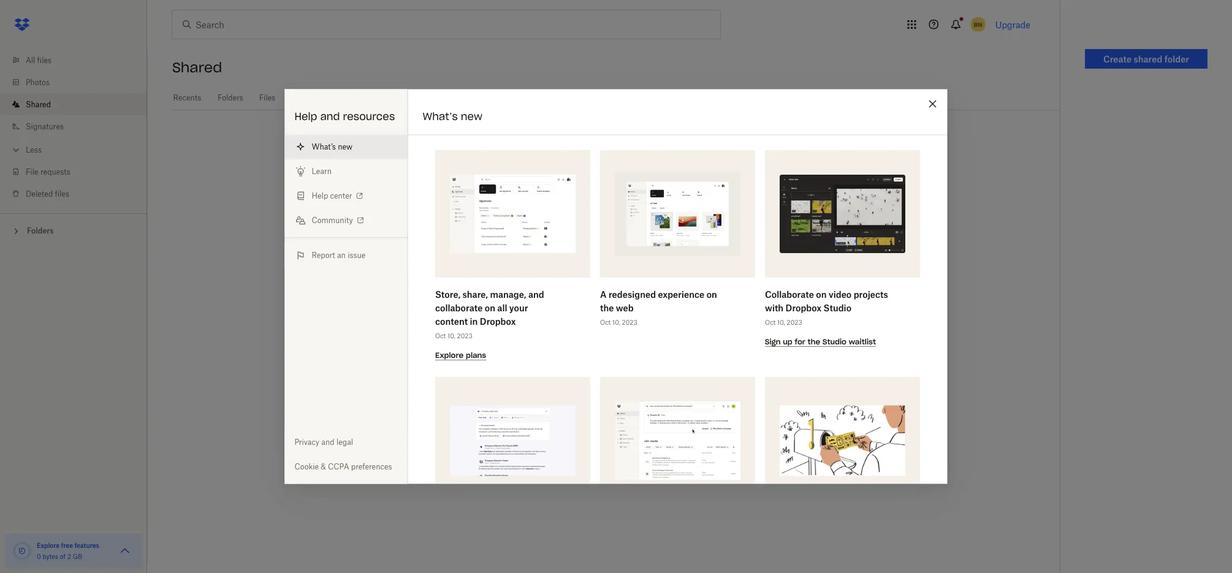 Task type: locate. For each thing, give the bounding box(es) containing it.
0 vertical spatial help
[[295, 110, 317, 123]]

0 horizontal spatial new
[[338, 142, 353, 151]]

all files link
[[10, 49, 147, 71]]

help center link
[[285, 184, 407, 208]]

1 horizontal spatial on
[[706, 289, 717, 299]]

0 horizontal spatial requests
[[40, 167, 70, 176]]

0 vertical spatial explore
[[435, 350, 463, 360]]

requests for signature requests
[[363, 93, 394, 102]]

privacy
[[295, 438, 319, 447]]

deleted files link
[[10, 183, 147, 205]]

0 horizontal spatial oct
[[435, 332, 445, 339]]

files for deleted files
[[55, 189, 69, 198]]

1 vertical spatial in
[[470, 316, 477, 326]]

files
[[259, 93, 275, 102]]

tab list
[[172, 86, 1060, 110]]

2 horizontal spatial 10,
[[777, 318, 785, 326]]

help down links
[[295, 110, 317, 123]]

1 vertical spatial help
[[312, 191, 328, 200]]

explore inside help and resources dialog
[[435, 350, 463, 360]]

waitlist
[[848, 337, 876, 346]]

1 horizontal spatial requests
[[363, 93, 394, 102]]

10, down "content"
[[447, 332, 455, 339]]

in
[[652, 160, 664, 178], [470, 316, 477, 326]]

dropbox
[[785, 302, 821, 313], [480, 316, 515, 326]]

0 horizontal spatial in
[[470, 316, 477, 326]]

web
[[616, 302, 633, 313]]

studio
[[823, 302, 851, 313], [822, 337, 846, 346]]

with
[[765, 302, 783, 313]]

0 horizontal spatial what's new
[[312, 142, 353, 151]]

2023 down web
[[622, 318, 637, 326]]

oct down 'with'
[[765, 318, 775, 326]]

explore up bytes
[[37, 542, 60, 549]]

list containing all files
[[0, 42, 147, 213]]

on inside collaborate on video projects with dropbox studio oct 10, 2023
[[816, 289, 826, 299]]

folders inside button
[[27, 226, 54, 235]]

help for help and resources
[[295, 110, 317, 123]]

1 horizontal spatial the
[[807, 337, 820, 346]]

and left legal at the left bottom of page
[[321, 438, 334, 447]]

0 vertical spatial files
[[37, 55, 52, 65]]

1 vertical spatial what's new
[[312, 142, 353, 151]]

on left video
[[816, 289, 826, 299]]

report an issue
[[312, 251, 366, 260]]

files right 'deleted'
[[55, 189, 69, 198]]

in inside store, share, manage, and collaborate on all your content in dropbox oct 10, 2023
[[470, 316, 477, 326]]

explore
[[435, 350, 463, 360], [37, 542, 60, 549]]

0 horizontal spatial explore
[[37, 542, 60, 549]]

progress
[[668, 160, 731, 178]]

here.
[[713, 185, 739, 198]]

0 vertical spatial shared
[[172, 59, 222, 76]]

shared
[[172, 59, 222, 76], [26, 100, 51, 109]]

1 vertical spatial what's
[[312, 142, 336, 151]]

and inside store, share, manage, and collaborate on all your content in dropbox oct 10, 2023
[[528, 289, 544, 299]]

0 horizontal spatial 10,
[[447, 332, 455, 339]]

10,
[[612, 318, 620, 326], [777, 318, 785, 326], [447, 332, 455, 339]]

signatures
[[26, 122, 64, 131]]

explore left plans
[[435, 350, 463, 360]]

0 horizontal spatial folders
[[27, 226, 54, 235]]

shared inside list item
[[26, 100, 51, 109]]

store, share, manage, and collaborate on all your content in dropbox oct 10, 2023
[[435, 289, 544, 339]]

someone looking at a paper coupon image
[[779, 405, 905, 476]]

2023 up for
[[786, 318, 802, 326]]

and
[[320, 110, 340, 123], [528, 289, 544, 299], [321, 438, 334, 447]]

request
[[537, 185, 577, 198]]

all
[[26, 55, 35, 65]]

new inside button
[[338, 142, 353, 151]]

file
[[26, 167, 38, 176]]

on left all
[[484, 302, 495, 313]]

explore plans
[[435, 350, 486, 360]]

1 horizontal spatial dropbox
[[785, 302, 821, 313]]

requests inside list
[[40, 167, 70, 176]]

of
[[60, 553, 66, 560]]

on right experience
[[706, 289, 717, 299]]

recents
[[173, 93, 201, 102]]

when you request signatures, they'll appear here.
[[483, 185, 739, 198]]

dropbox down all
[[480, 316, 515, 326]]

1 vertical spatial studio
[[822, 337, 846, 346]]

0 vertical spatial what's new
[[423, 110, 483, 123]]

deleted files
[[26, 189, 69, 198]]

community link
[[285, 208, 407, 233]]

dropbox ai helps users search for files in their folders image
[[615, 401, 740, 480]]

2 horizontal spatial on
[[816, 289, 826, 299]]

0 vertical spatial the
[[600, 302, 614, 313]]

collaborate
[[435, 302, 482, 313]]

list
[[0, 42, 147, 213]]

in down collaborate in the left of the page
[[470, 316, 477, 326]]

1 horizontal spatial new
[[461, 110, 483, 123]]

recents link
[[172, 86, 202, 108]]

features
[[74, 542, 99, 549]]

1 horizontal spatial explore
[[435, 350, 463, 360]]

explore inside explore free features 0 bytes of 2 gb
[[37, 542, 60, 549]]

0 vertical spatial folders
[[218, 93, 243, 102]]

studio down video
[[823, 302, 851, 313]]

folders down 'deleted'
[[27, 226, 54, 235]]

0 vertical spatial studio
[[823, 302, 851, 313]]

a redesigned experience on the web oct 10, 2023
[[600, 289, 717, 326]]

1 vertical spatial explore
[[37, 542, 60, 549]]

dropbox down collaborate
[[785, 302, 821, 313]]

0 horizontal spatial shared
[[26, 100, 51, 109]]

manage,
[[490, 289, 526, 299]]

dropbox image
[[10, 12, 34, 37]]

content
[[435, 316, 467, 326]]

and down signature
[[320, 110, 340, 123]]

folders
[[218, 93, 243, 102], [27, 226, 54, 235]]

help and resources
[[295, 110, 395, 123]]

an
[[337, 251, 346, 260]]

requests right file at the left top of page
[[40, 167, 70, 176]]

all files
[[26, 55, 52, 65]]

in up 'they'll'
[[652, 160, 664, 178]]

oct
[[600, 318, 610, 326], [765, 318, 775, 326], [435, 332, 445, 339]]

requests
[[363, 93, 394, 102], [585, 160, 647, 178], [40, 167, 70, 176]]

1 vertical spatial shared
[[26, 100, 51, 109]]

and right manage,
[[528, 289, 544, 299]]

2 vertical spatial and
[[321, 438, 334, 447]]

1 horizontal spatial 10,
[[612, 318, 620, 326]]

1 horizontal spatial in
[[652, 160, 664, 178]]

10, down web
[[612, 318, 620, 326]]

oct inside collaborate on video projects with dropbox studio oct 10, 2023
[[765, 318, 775, 326]]

cookie & ccpa preferences button
[[285, 455, 407, 479]]

0 horizontal spatial 2023
[[457, 332, 472, 339]]

1 vertical spatial files
[[55, 189, 69, 198]]

help and resources dialog
[[285, 89, 947, 573]]

the right for
[[807, 337, 820, 346]]

files
[[37, 55, 52, 65], [55, 189, 69, 198]]

0 horizontal spatial on
[[484, 302, 495, 313]]

create shared folder
[[1103, 54, 1189, 64]]

files right all
[[37, 55, 52, 65]]

quota usage element
[[12, 541, 32, 561]]

0 horizontal spatial what's
[[312, 142, 336, 151]]

10, inside a redesigned experience on the web oct 10, 2023
[[612, 318, 620, 326]]

1 horizontal spatial files
[[55, 189, 69, 198]]

0 horizontal spatial the
[[600, 302, 614, 313]]

0 vertical spatial and
[[320, 110, 340, 123]]

2023 inside collaborate on video projects with dropbox studio oct 10, 2023
[[786, 318, 802, 326]]

2023 inside store, share, manage, and collaborate on all your content in dropbox oct 10, 2023
[[457, 332, 472, 339]]

on inside store, share, manage, and collaborate on all your content in dropbox oct 10, 2023
[[484, 302, 495, 313]]

what's
[[423, 110, 458, 123], [312, 142, 336, 151]]

collaborate on video projects with dropbox studio oct 10, 2023
[[765, 289, 888, 326]]

10, down 'with'
[[777, 318, 785, 326]]

upgrade link
[[995, 19, 1030, 30]]

folders left files
[[218, 93, 243, 102]]

the down the a
[[600, 302, 614, 313]]

0 vertical spatial what's
[[423, 110, 458, 123]]

the
[[600, 302, 614, 313], [807, 337, 820, 346]]

1 vertical spatial the
[[807, 337, 820, 346]]

oct down the a
[[600, 318, 610, 326]]

requests up the when you request signatures, they'll appear here.
[[585, 160, 647, 178]]

1 vertical spatial dropbox
[[480, 316, 515, 326]]

privacy and legal
[[295, 438, 353, 447]]

studio left waitlist
[[822, 337, 846, 346]]

help
[[295, 110, 317, 123], [312, 191, 328, 200]]

0 horizontal spatial dropbox
[[480, 316, 515, 326]]

experience
[[658, 289, 704, 299]]

resources
[[343, 110, 395, 123]]

1 horizontal spatial oct
[[600, 318, 610, 326]]

requests up resources
[[363, 93, 394, 102]]

2023
[[622, 318, 637, 326], [786, 318, 802, 326], [457, 332, 472, 339]]

help left center
[[312, 191, 328, 200]]

oct down "content"
[[435, 332, 445, 339]]

2 horizontal spatial 2023
[[786, 318, 802, 326]]

2 horizontal spatial oct
[[765, 318, 775, 326]]

1 vertical spatial new
[[338, 142, 353, 151]]

what's new
[[423, 110, 483, 123], [312, 142, 353, 151]]

less image
[[10, 144, 22, 156]]

1 vertical spatial folders
[[27, 226, 54, 235]]

oct inside store, share, manage, and collaborate on all your content in dropbox oct 10, 2023
[[435, 332, 445, 339]]

1 horizontal spatial 2023
[[622, 318, 637, 326]]

learn link
[[285, 159, 407, 184]]

ccpa
[[328, 462, 349, 471]]

and for resources
[[320, 110, 340, 123]]

0 horizontal spatial files
[[37, 55, 52, 65]]

2023 up explore plans link
[[457, 332, 472, 339]]

shared down "photos"
[[26, 100, 51, 109]]

the all files section of dropbox image
[[615, 172, 740, 256]]

shared up recents link
[[172, 59, 222, 76]]

1 vertical spatial and
[[528, 289, 544, 299]]

store,
[[435, 289, 460, 299]]

requests inside tab list
[[363, 93, 394, 102]]

redesigned
[[608, 289, 656, 299]]

0 vertical spatial dropbox
[[785, 302, 821, 313]]



Task type: describe. For each thing, give the bounding box(es) containing it.
links link
[[291, 86, 310, 108]]

1 horizontal spatial what's new
[[423, 110, 483, 123]]

what's inside button
[[312, 142, 336, 151]]

issue
[[348, 251, 366, 260]]

deleted
[[26, 189, 53, 198]]

share,
[[462, 289, 488, 299]]

photos
[[26, 78, 50, 87]]

10, inside store, share, manage, and collaborate on all your content in dropbox oct 10, 2023
[[447, 332, 455, 339]]

create
[[1103, 54, 1132, 64]]

the inside a redesigned experience on the web oct 10, 2023
[[600, 302, 614, 313]]

legal
[[336, 438, 353, 447]]

no signature requests in progress
[[492, 160, 731, 178]]

shared
[[1134, 54, 1162, 64]]

collaborate
[[765, 289, 814, 299]]

bytes
[[43, 553, 58, 560]]

1 horizontal spatial shared
[[172, 59, 222, 76]]

learn
[[312, 167, 332, 176]]

on inside a redesigned experience on the web oct 10, 2023
[[706, 289, 717, 299]]

signature
[[325, 93, 361, 102]]

the entry point screen of dropbox sign image
[[450, 174, 575, 253]]

appear
[[673, 185, 710, 198]]

sign
[[765, 337, 780, 346]]

2023 inside a redesigned experience on the web oct 10, 2023
[[622, 318, 637, 326]]

signature requests
[[325, 93, 394, 102]]

explore for explore plans
[[435, 350, 463, 360]]

folders link
[[217, 86, 244, 108]]

file requests
[[26, 167, 70, 176]]

photos link
[[10, 71, 147, 93]]

video
[[828, 289, 851, 299]]

sign up for the studio waitlist
[[765, 337, 876, 346]]

your
[[509, 302, 528, 313]]

shared list item
[[0, 93, 147, 115]]

preferences
[[351, 462, 392, 471]]

report
[[312, 251, 335, 260]]

signature
[[515, 160, 580, 178]]

up
[[783, 337, 792, 346]]

dropbox inside store, share, manage, and collaborate on all your content in dropbox oct 10, 2023
[[480, 316, 515, 326]]

plans
[[466, 350, 486, 360]]

explore for explore free features 0 bytes of 2 gb
[[37, 542, 60, 549]]

what's new button
[[285, 135, 407, 159]]

cookie & ccpa preferences
[[295, 462, 392, 471]]

explore free features 0 bytes of 2 gb
[[37, 542, 99, 560]]

a
[[600, 289, 606, 299]]

cookie
[[295, 462, 319, 471]]

center
[[330, 191, 352, 200]]

for
[[794, 337, 805, 346]]

help for help center
[[312, 191, 328, 200]]

2 horizontal spatial requests
[[585, 160, 647, 178]]

illustration of an empty shelf image
[[519, 267, 703, 451]]

folder
[[1165, 54, 1189, 64]]

what's new inside button
[[312, 142, 353, 151]]

projects
[[853, 289, 888, 299]]

2
[[67, 553, 71, 560]]

report an issue link
[[285, 243, 407, 268]]

they'll
[[640, 185, 670, 198]]

requests for file requests
[[40, 167, 70, 176]]

dropbox inside collaborate on video projects with dropbox studio oct 10, 2023
[[785, 302, 821, 313]]

folders button
[[0, 221, 147, 239]]

files link
[[259, 86, 276, 108]]

1 horizontal spatial folders
[[218, 93, 243, 102]]

oct inside a redesigned experience on the web oct 10, 2023
[[600, 318, 610, 326]]

all
[[497, 302, 507, 313]]

1 horizontal spatial what's
[[423, 110, 458, 123]]

signature requests link
[[325, 86, 395, 108]]

free
[[61, 542, 73, 549]]

links
[[291, 93, 310, 102]]

explore plans link
[[435, 349, 486, 360]]

shared link
[[10, 93, 147, 115]]

create shared folder button
[[1085, 49, 1208, 69]]

dash answer screen image
[[450, 405, 575, 476]]

studio inside collaborate on video projects with dropbox studio oct 10, 2023
[[823, 302, 851, 313]]

no
[[492, 160, 510, 178]]

signatures,
[[580, 185, 637, 198]]

and for legal
[[321, 438, 334, 447]]

with dropbox studio, users can collaborate on video projects image
[[779, 174, 905, 253]]

you
[[516, 185, 534, 198]]

help center
[[312, 191, 352, 200]]

signatures link
[[10, 115, 147, 137]]

upgrade
[[995, 19, 1030, 30]]

&
[[321, 462, 326, 471]]

less
[[26, 145, 42, 154]]

file requests link
[[10, 161, 147, 183]]

10, inside collaborate on video projects with dropbox studio oct 10, 2023
[[777, 318, 785, 326]]

tab list containing recents
[[172, 86, 1060, 110]]

0 vertical spatial in
[[652, 160, 664, 178]]

0
[[37, 553, 41, 560]]

sign up for the studio waitlist link
[[765, 336, 876, 347]]

0 vertical spatial new
[[461, 110, 483, 123]]

files for all files
[[37, 55, 52, 65]]

gb
[[73, 553, 82, 560]]

community
[[312, 216, 353, 225]]

when
[[483, 185, 512, 198]]

privacy and legal link
[[285, 430, 407, 455]]



Task type: vqa. For each thing, say whether or not it's contained in the screenshot.
Privacy and legal
yes



